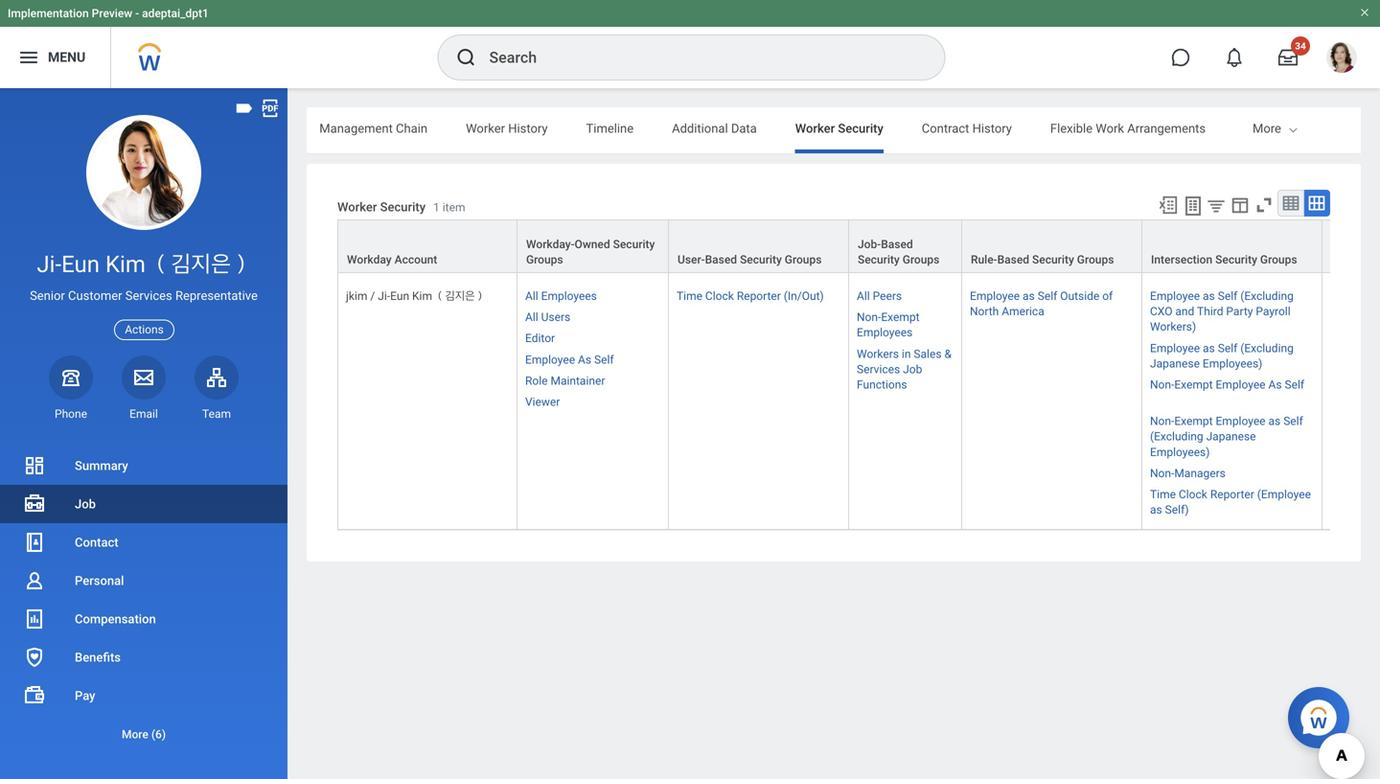 Task type: locate. For each thing, give the bounding box(es) containing it.
based inside column header
[[998, 253, 1030, 267]]

0 vertical spatial kim
[[105, 251, 146, 278]]

self inside employee as self outside of north america
[[1038, 290, 1058, 303]]

all inside 'link'
[[525, 311, 539, 324]]

representative
[[175, 289, 258, 303]]

as inside employee as self outside of north america
[[1023, 290, 1035, 303]]

row containing jkim / ji-eun kim （김지은）
[[338, 273, 1381, 530]]

employee down the editor
[[525, 353, 575, 367]]

1 horizontal spatial worker
[[466, 121, 505, 136]]

self down payroll
[[1285, 378, 1305, 392]]

based up peers
[[881, 238, 913, 251]]

ji-
[[37, 251, 61, 278], [378, 290, 390, 303]]

1 horizontal spatial employees
[[857, 326, 913, 340]]

time clock reporter (employee as self)
[[1151, 488, 1312, 517]]

non- for non-exempt employees
[[857, 311, 882, 324]]

employee inside employee as self (excluding cxo and third party payroll workers)
[[1151, 290, 1201, 303]]

team ji-eun kim （김지은） element
[[195, 406, 239, 422]]

(excluding down payroll
[[1241, 342, 1294, 355]]

groups for rule-based security groups
[[1078, 253, 1115, 267]]

more inside dropdown button
[[122, 728, 148, 742]]

all up all users 'link'
[[525, 290, 539, 303]]

0 vertical spatial （김지은）
[[151, 251, 251, 278]]

1 vertical spatial eun
[[390, 290, 409, 303]]

employee for employee as self (excluding cxo and third party payroll workers)
[[1151, 290, 1201, 303]]

1 vertical spatial (excluding
[[1241, 342, 1294, 355]]

based up employee as self outside of north america link
[[998, 253, 1030, 267]]

-
[[135, 7, 139, 20]]

ji-eun kim （김지은）
[[37, 251, 251, 278]]

1 items selected list from the left
[[525, 286, 645, 410]]

eun inside navigation pane 'region'
[[61, 251, 100, 278]]

personal image
[[23, 570, 46, 593]]

more for more
[[1253, 121, 1282, 136]]

0 horizontal spatial kim
[[105, 251, 146, 278]]

cell
[[1323, 273, 1381, 530]]

time down user- on the top of page
[[677, 290, 703, 303]]

security inside the workday-owned security groups
[[613, 238, 655, 251]]

exempt down peers
[[881, 311, 920, 324]]

menu banner
[[0, 0, 1381, 88]]

job-
[[858, 238, 881, 251]]

0 horizontal spatial ji-
[[37, 251, 61, 278]]

contract history
[[922, 121, 1012, 136]]

additional data
[[672, 121, 757, 136]]

self inside non-exempt employee as self link
[[1285, 378, 1305, 392]]

self inside employee as self (excluding japanese employees)
[[1218, 342, 1238, 355]]

summary image
[[23, 454, 46, 478]]

ji- up senior
[[37, 251, 61, 278]]

0 horizontal spatial more
[[122, 728, 148, 742]]

reporter down managers
[[1211, 488, 1255, 501]]

kim up senior customer services representative
[[105, 251, 146, 278]]

clock inside time clock reporter (employee as self)
[[1179, 488, 1208, 501]]

exempt for non-exempt employee as self
[[1175, 378, 1213, 392]]

security right owned
[[613, 238, 655, 251]]

1 vertical spatial reporter
[[1211, 488, 1255, 501]]

non- up non-managers 'link'
[[1151, 415, 1175, 428]]

north
[[970, 305, 999, 318]]

1 horizontal spatial more
[[1253, 121, 1282, 136]]

security inside popup button
[[740, 253, 782, 267]]

time for time clock reporter (employee as self)
[[1151, 488, 1176, 501]]

more (6)
[[122, 728, 166, 742]]

tab list
[[0, 107, 1206, 153]]

0 vertical spatial time
[[677, 290, 703, 303]]

based
[[881, 238, 913, 251], [705, 253, 737, 267], [998, 253, 1030, 267]]

time inside time clock reporter (employee as self)
[[1151, 488, 1176, 501]]

employees) up non-managers 'link'
[[1151, 446, 1210, 459]]

work
[[1096, 121, 1125, 136]]

search image
[[455, 46, 478, 69]]

contact link
[[0, 524, 288, 562]]

employee
[[970, 290, 1020, 303], [1151, 290, 1201, 303], [1151, 342, 1201, 355], [525, 353, 575, 367], [1216, 378, 1266, 392], [1216, 415, 1266, 428]]

non- inside non-exempt employee as self (excluding japanese employees)
[[1151, 415, 1175, 428]]

1 vertical spatial more
[[122, 728, 148, 742]]

employee down non-exempt employee as self
[[1216, 415, 1266, 428]]

0 horizontal spatial employees
[[541, 290, 597, 303]]

(excluding up non-managers 'link'
[[1151, 430, 1204, 444]]

as for employees)
[[1203, 342, 1216, 355]]

self up maintainer
[[594, 353, 614, 367]]

1 vertical spatial job
[[75, 497, 96, 512]]

employees inside non-exempt employees
[[857, 326, 913, 340]]

（김지은） down account
[[435, 290, 485, 303]]

worker
[[466, 121, 505, 136], [796, 121, 835, 136], [338, 200, 377, 214]]

based inside popup button
[[705, 253, 737, 267]]

as inside employee as self (excluding cxo and third party payroll workers)
[[1203, 290, 1216, 303]]

1 horizontal spatial reporter
[[1211, 488, 1255, 501]]

clock for time clock reporter (employee as self)
[[1179, 488, 1208, 501]]

non-
[[857, 311, 882, 324], [1151, 378, 1175, 392], [1151, 415, 1175, 428], [1151, 467, 1175, 480]]

(excluding inside employee as self (excluding cxo and third party payroll workers)
[[1241, 290, 1294, 303]]

peers
[[873, 290, 902, 303]]

workday-owned security groups button
[[518, 221, 668, 272]]

1 horizontal spatial clock
[[1179, 488, 1208, 501]]

1 vertical spatial employees)
[[1151, 446, 1210, 459]]

exempt
[[881, 311, 920, 324], [1175, 378, 1213, 392], [1175, 415, 1213, 428]]

self inside employee as self link
[[594, 353, 614, 367]]

1 vertical spatial japanese
[[1207, 430, 1257, 444]]

editor link
[[525, 328, 555, 345]]

non- inside 'link'
[[1151, 467, 1175, 480]]

eun right the /
[[390, 290, 409, 303]]

preview
[[92, 7, 132, 20]]

job inside navigation pane 'region'
[[75, 497, 96, 512]]

employee down workers)
[[1151, 342, 1201, 355]]

workers in sales & services job functions link
[[857, 344, 952, 392]]

34
[[1296, 40, 1307, 52]]

employee up north
[[970, 290, 1020, 303]]

(excluding up payroll
[[1241, 290, 1294, 303]]

0 vertical spatial reporter
[[737, 290, 781, 303]]

export to excel image
[[1158, 195, 1179, 216]]

payroll
[[1256, 305, 1291, 318]]

workday account column header
[[338, 220, 518, 273]]

row
[[338, 220, 1381, 273], [338, 273, 1381, 530]]

benefits image
[[23, 646, 46, 669]]

1 vertical spatial as
[[1269, 378, 1282, 392]]

menu
[[48, 49, 86, 65]]

benefits link
[[0, 639, 288, 677]]

intersection security groups button
[[1143, 221, 1322, 272]]

kim down account
[[412, 290, 432, 303]]

job-based security groups button
[[850, 221, 962, 272]]

pay image
[[23, 685, 46, 708]]

as
[[578, 353, 592, 367], [1269, 378, 1282, 392]]

&
[[945, 347, 952, 361]]

list
[[0, 447, 288, 754]]

3 items selected list from the left
[[1151, 286, 1315, 518]]

groups
[[526, 253, 563, 267], [785, 253, 822, 267], [903, 253, 940, 267], [1078, 253, 1115, 267], [1261, 253, 1298, 267]]

groups inside the workday-owned security groups
[[526, 253, 563, 267]]

2 row from the top
[[338, 273, 1381, 530]]

groups for workday-owned security groups
[[526, 253, 563, 267]]

0 horizontal spatial based
[[705, 253, 737, 267]]

view team image
[[205, 366, 228, 389]]

select to filter grid data image
[[1206, 196, 1227, 216]]

1 horizontal spatial history
[[973, 121, 1012, 136]]

job down the in
[[903, 363, 923, 376]]

all left peers
[[857, 290, 870, 303]]

exempt inside non-exempt employees
[[881, 311, 920, 324]]

workday account button
[[338, 221, 517, 272]]

1 groups from the left
[[526, 253, 563, 267]]

as inside employee as self (excluding japanese employees)
[[1203, 342, 1216, 355]]

exempt inside non-exempt employee as self (excluding japanese employees)
[[1175, 415, 1213, 428]]

worker right data
[[796, 121, 835, 136]]

0 horizontal spatial as
[[578, 353, 592, 367]]

management chain
[[320, 121, 428, 136]]

employee as self outside of north america link
[[970, 286, 1113, 318]]

0 vertical spatial eun
[[61, 251, 100, 278]]

self for employee as self (excluding cxo and third party payroll workers)
[[1218, 290, 1238, 303]]

0 horizontal spatial eun
[[61, 251, 100, 278]]

1 horizontal spatial services
[[857, 363, 901, 376]]

2 horizontal spatial worker
[[796, 121, 835, 136]]

2 vertical spatial (excluding
[[1151, 430, 1204, 444]]

security up employee as self outside of north america link
[[1033, 253, 1075, 267]]

history for worker history
[[508, 121, 548, 136]]

reporter down user-based security groups
[[737, 290, 781, 303]]

1 horizontal spatial based
[[881, 238, 913, 251]]

japanese up managers
[[1207, 430, 1257, 444]]

toolbar
[[1150, 190, 1331, 220]]

non-exempt employee as self
[[1151, 378, 1305, 392]]

phone image
[[58, 366, 84, 389]]

4 groups from the left
[[1078, 253, 1115, 267]]

1 horizontal spatial items selected list
[[857, 286, 954, 393]]

worker down search image
[[466, 121, 505, 136]]

exempt down employee as self (excluding japanese employees)
[[1175, 378, 1213, 392]]

0 vertical spatial clock
[[706, 290, 734, 303]]

0 horizontal spatial services
[[125, 289, 172, 303]]

as down employee as self (excluding japanese employees)
[[1269, 378, 1282, 392]]

0 vertical spatial job
[[903, 363, 923, 376]]

item
[[443, 201, 465, 214]]

0 horizontal spatial reporter
[[737, 290, 781, 303]]

1 vertical spatial time
[[1151, 488, 1176, 501]]

workday-owned security groups
[[526, 238, 655, 267]]

view printable version (pdf) image
[[260, 98, 281, 119]]

2 vertical spatial exempt
[[1175, 415, 1213, 428]]

employee up and
[[1151, 290, 1201, 303]]

based up time clock reporter (in/out) link
[[705, 253, 737, 267]]

security up time clock reporter (in/out) link
[[740, 253, 782, 267]]

1 vertical spatial services
[[857, 363, 901, 376]]

1 vertical spatial clock
[[1179, 488, 1208, 501]]

email ji-eun kim （김지은） element
[[122, 406, 166, 422]]

security down job-
[[858, 253, 900, 267]]

self up (employee
[[1284, 415, 1304, 428]]

(in/out)
[[784, 290, 824, 303]]

non- for non-managers
[[1151, 467, 1175, 480]]

2 groups from the left
[[785, 253, 822, 267]]

contract
[[922, 121, 970, 136]]

workday-owned security groups column header
[[518, 220, 669, 273]]

2 history from the left
[[973, 121, 1012, 136]]

table image
[[1282, 194, 1301, 213]]

as up maintainer
[[578, 353, 592, 367]]

clock down non-managers
[[1179, 488, 1208, 501]]

items selected list containing employee as self (excluding cxo and third party payroll workers)
[[1151, 286, 1315, 518]]

compensation image
[[23, 608, 46, 631]]

employee as self link
[[525, 349, 614, 367]]

employee as self outside of north america
[[970, 290, 1113, 318]]

employee inside employee as self (excluding japanese employees)
[[1151, 342, 1201, 355]]

2 horizontal spatial based
[[998, 253, 1030, 267]]

employees) inside employee as self (excluding japanese employees)
[[1203, 357, 1263, 370]]

time for time clock reporter (in/out)
[[677, 290, 703, 303]]

0 horizontal spatial history
[[508, 121, 548, 136]]

1 horizontal spatial kim
[[412, 290, 432, 303]]

services down ji-eun kim （김지은）
[[125, 289, 172, 303]]

all up editor link
[[525, 311, 539, 324]]

managers
[[1175, 467, 1226, 480]]

0 vertical spatial as
[[578, 353, 592, 367]]

1 history from the left
[[508, 121, 548, 136]]

1 horizontal spatial ji-
[[378, 290, 390, 303]]

flexible work arrangements
[[1051, 121, 1206, 136]]

all
[[525, 290, 539, 303], [857, 290, 870, 303], [525, 311, 539, 324]]

non- up 'self)'
[[1151, 467, 1175, 480]]

exempt down non-exempt employee as self
[[1175, 415, 1213, 428]]

intersection
[[1152, 253, 1213, 267]]

groups for user-based security groups
[[785, 253, 822, 267]]

(excluding inside employee as self (excluding japanese employees)
[[1241, 342, 1294, 355]]

0 vertical spatial (excluding
[[1241, 290, 1294, 303]]

employee inside employee as self outside of north america
[[970, 290, 1020, 303]]

all for all users
[[525, 311, 539, 324]]

intersection security groups
[[1152, 253, 1298, 267]]

based inside the 'job-based security groups'
[[881, 238, 913, 251]]

all for all peers
[[857, 290, 870, 303]]

groups inside the 'job-based security groups'
[[903, 253, 940, 267]]

services down 'workers'
[[857, 363, 901, 376]]

japanese down workers)
[[1151, 357, 1200, 370]]

employees up 'workers'
[[857, 326, 913, 340]]

list containing summary
[[0, 447, 288, 754]]

/
[[370, 290, 375, 303]]

0 horizontal spatial items selected list
[[525, 286, 645, 410]]

time up 'self)'
[[1151, 488, 1176, 501]]

email button
[[122, 356, 166, 422]]

services inside workers in sales & services job functions
[[857, 363, 901, 376]]

employees) up non-exempt employee as self link
[[1203, 357, 1263, 370]]

1 horizontal spatial as
[[1269, 378, 1282, 392]]

flexible
[[1051, 121, 1093, 136]]

1 vertical spatial exempt
[[1175, 378, 1213, 392]]

non- inside non-exempt employees
[[857, 311, 882, 324]]

0 horizontal spatial clock
[[706, 290, 734, 303]]

groups inside column header
[[1078, 253, 1115, 267]]

(excluding for employee as self (excluding cxo and third party payroll workers)
[[1241, 290, 1294, 303]]

1 horizontal spatial （김지은）
[[435, 290, 485, 303]]

employee down employee as self (excluding japanese employees)
[[1216, 378, 1266, 392]]

actions
[[125, 323, 164, 337]]

1 vertical spatial employees
[[857, 326, 913, 340]]

more down inbox large icon
[[1253, 121, 1282, 136]]

1 horizontal spatial job
[[903, 363, 923, 376]]

items selected list
[[525, 286, 645, 410], [857, 286, 954, 393], [1151, 286, 1315, 518]]

role maintainer link
[[525, 370, 605, 388]]

editor
[[525, 332, 555, 345]]

viewer link
[[525, 392, 560, 409]]

worker up workday
[[338, 200, 377, 214]]

0 vertical spatial ji-
[[37, 251, 61, 278]]

history left timeline
[[508, 121, 548, 136]]

non- down workers)
[[1151, 378, 1175, 392]]

in
[[902, 347, 911, 361]]

time clock reporter (employee as self) link
[[1151, 484, 1312, 517]]

as
[[1023, 290, 1035, 303], [1203, 290, 1216, 303], [1203, 342, 1216, 355], [1269, 415, 1281, 428], [1151, 503, 1163, 517]]

employees)
[[1203, 357, 1263, 370], [1151, 446, 1210, 459]]

self for employee as self
[[594, 353, 614, 367]]

as down third at top right
[[1203, 342, 1216, 355]]

34 button
[[1268, 36, 1311, 79]]

as up america
[[1023, 290, 1035, 303]]

as down non-exempt employee as self
[[1269, 415, 1281, 428]]

click to view/edit grid preferences image
[[1230, 195, 1251, 216]]

job up contact
[[75, 497, 96, 512]]

ji- right the /
[[378, 290, 390, 303]]

rule-based security groups column header
[[963, 220, 1143, 273]]

as left 'self)'
[[1151, 503, 1163, 517]]

japanese
[[1151, 357, 1200, 370], [1207, 430, 1257, 444]]

groups inside popup button
[[785, 253, 822, 267]]

security left 1 in the left of the page
[[380, 200, 426, 214]]

kim
[[105, 251, 146, 278], [412, 290, 432, 303]]

as up third at top right
[[1203, 290, 1216, 303]]

0 horizontal spatial job
[[75, 497, 96, 512]]

based for job-
[[881, 238, 913, 251]]

（김지은） up representative
[[151, 251, 251, 278]]

mail image
[[132, 366, 155, 389]]

of
[[1103, 290, 1113, 303]]

0 horizontal spatial time
[[677, 290, 703, 303]]

0 vertical spatial japanese
[[1151, 357, 1200, 370]]

self up america
[[1038, 290, 1058, 303]]

0 vertical spatial exempt
[[881, 311, 920, 324]]

clock down user-based security groups
[[706, 290, 734, 303]]

eun up customer
[[61, 251, 100, 278]]

1 horizontal spatial japanese
[[1207, 430, 1257, 444]]

1 row from the top
[[338, 220, 1381, 273]]

as for and
[[1203, 290, 1216, 303]]

2 items selected list from the left
[[857, 286, 954, 393]]

0 vertical spatial employees)
[[1203, 357, 1263, 370]]

0 vertical spatial employees
[[541, 290, 597, 303]]

0 vertical spatial services
[[125, 289, 172, 303]]

3 groups from the left
[[903, 253, 940, 267]]

employees
[[541, 290, 597, 303], [857, 326, 913, 340]]

history right contract at the right of the page
[[973, 121, 1012, 136]]

employees up users
[[541, 290, 597, 303]]

eun
[[61, 251, 100, 278], [390, 290, 409, 303]]

more left '(6)'
[[122, 728, 148, 742]]

security
[[838, 121, 884, 136], [380, 200, 426, 214], [613, 238, 655, 251], [740, 253, 782, 267], [858, 253, 900, 267], [1033, 253, 1075, 267], [1216, 253, 1258, 267]]

self up non-exempt employee as self link
[[1218, 342, 1238, 355]]

(excluding inside non-exempt employee as self (excluding japanese employees)
[[1151, 430, 1204, 444]]

0 horizontal spatial （김지은）
[[151, 251, 251, 278]]

all for all employees
[[525, 290, 539, 303]]

1 horizontal spatial time
[[1151, 488, 1176, 501]]

self
[[1038, 290, 1058, 303], [1218, 290, 1238, 303], [1218, 342, 1238, 355], [594, 353, 614, 367], [1285, 378, 1305, 392], [1284, 415, 1304, 428]]

1 vertical spatial （김지은）
[[435, 290, 485, 303]]

0 vertical spatial more
[[1253, 121, 1282, 136]]

self inside employee as self (excluding cxo and third party payroll workers)
[[1218, 290, 1238, 303]]

non-exempt employees
[[857, 311, 920, 340]]

time clock reporter (in/out)
[[677, 290, 824, 303]]

based for rule-
[[998, 253, 1030, 267]]

non- down all peers
[[857, 311, 882, 324]]

self up party
[[1218, 290, 1238, 303]]

1 vertical spatial ji-
[[378, 290, 390, 303]]

reporter for (in/out)
[[737, 290, 781, 303]]

reporter for (employee
[[1211, 488, 1255, 501]]

reporter inside time clock reporter (employee as self)
[[1211, 488, 1255, 501]]

2 horizontal spatial items selected list
[[1151, 286, 1315, 518]]

profile logan mcneil image
[[1327, 42, 1358, 77]]

management
[[320, 121, 393, 136]]

0 horizontal spatial japanese
[[1151, 357, 1200, 370]]



Task type: vqa. For each thing, say whether or not it's contained in the screenshot.
Groups related to User-Based Security Groups
yes



Task type: describe. For each thing, give the bounding box(es) containing it.
workers)
[[1151, 320, 1197, 334]]

pay link
[[0, 677, 288, 715]]

non-managers
[[1151, 467, 1226, 480]]

non-exempt employee as self link
[[1151, 374, 1305, 392]]

viewer
[[525, 395, 560, 409]]

non- for non-exempt employee as self
[[1151, 378, 1175, 392]]

all employees
[[525, 290, 597, 303]]

workers in sales & services job functions
[[857, 347, 952, 392]]

compensation link
[[0, 600, 288, 639]]

employee for employee as self (excluding japanese employees)
[[1151, 342, 1201, 355]]

jkim / ji-eun kim （김지은）
[[346, 290, 485, 303]]

employee for employee as self
[[525, 353, 575, 367]]

employee as self (excluding cxo and third party payroll workers)
[[1151, 290, 1294, 334]]

all peers
[[857, 290, 902, 303]]

（김지은） inside navigation pane 'region'
[[151, 251, 251, 278]]

contact
[[75, 536, 119, 550]]

email
[[130, 407, 158, 421]]

job inside workers in sales & services job functions
[[903, 363, 923, 376]]

navigation pane region
[[0, 88, 288, 780]]

expand table image
[[1308, 194, 1327, 213]]

arrangements
[[1128, 121, 1206, 136]]

maintainer
[[551, 374, 605, 388]]

exempt for non-exempt employee as self (excluding japanese employees)
[[1175, 415, 1213, 428]]

america
[[1002, 305, 1045, 318]]

role
[[525, 374, 548, 388]]

non- for non-exempt employee as self (excluding japanese employees)
[[1151, 415, 1175, 428]]

senior customer services representative
[[30, 289, 258, 303]]

notifications large image
[[1225, 48, 1245, 67]]

users
[[541, 311, 571, 324]]

1 horizontal spatial eun
[[390, 290, 409, 303]]

worker security
[[796, 121, 884, 136]]

menu button
[[0, 27, 110, 88]]

intersection security groups column header
[[1143, 220, 1323, 273]]

services inside navigation pane 'region'
[[125, 289, 172, 303]]

compensation
[[75, 612, 156, 627]]

employee for employee as self outside of north america
[[970, 290, 1020, 303]]

employee inside non-exempt employee as self (excluding japanese employees)
[[1216, 415, 1266, 428]]

0 horizontal spatial worker
[[338, 200, 377, 214]]

close environment banner image
[[1360, 7, 1371, 18]]

exempt for non-exempt employees
[[881, 311, 920, 324]]

employee as self (excluding japanese employees)
[[1151, 342, 1294, 370]]

based for user-
[[705, 253, 737, 267]]

party
[[1227, 305, 1254, 318]]

outside
[[1061, 290, 1100, 303]]

security up party
[[1216, 253, 1258, 267]]

(6)
[[151, 728, 166, 742]]

phone ji-eun kim （김지은） element
[[49, 406, 93, 422]]

(excluding for employee as self (excluding japanese employees)
[[1241, 342, 1294, 355]]

non-exempt employee as self (excluding japanese employees) link
[[1151, 411, 1304, 459]]

justify image
[[17, 46, 40, 69]]

self inside non-exempt employee as self (excluding japanese employees)
[[1284, 415, 1304, 428]]

senior
[[30, 289, 65, 303]]

(employee
[[1258, 488, 1312, 501]]

actions button
[[114, 320, 174, 340]]

security inside column header
[[1033, 253, 1075, 267]]

worker for worker history
[[466, 121, 505, 136]]

rule-based security groups
[[971, 253, 1115, 267]]

account
[[395, 253, 438, 267]]

phone button
[[49, 356, 93, 422]]

owned
[[575, 238, 610, 251]]

security left contract at the right of the page
[[838, 121, 884, 136]]

inbox large image
[[1279, 48, 1298, 67]]

export to worksheets image
[[1182, 195, 1205, 218]]

cxo
[[1151, 305, 1173, 318]]

non-managers link
[[1151, 463, 1226, 480]]

pay
[[75, 689, 95, 703]]

as inside time clock reporter (employee as self)
[[1151, 503, 1163, 517]]

implementation preview -   adeptai_dpt1
[[8, 7, 209, 20]]

personal
[[75, 574, 124, 588]]

user-
[[678, 253, 705, 267]]

rule-
[[971, 253, 998, 267]]

jkim / ji-eun kim （김지은） element
[[346, 286, 485, 303]]

security inside the 'job-based security groups'
[[858, 253, 900, 267]]

contact image
[[23, 531, 46, 554]]

job-based security groups column header
[[850, 220, 963, 273]]

Search Workday  search field
[[489, 36, 906, 79]]

items selected list containing all employees
[[525, 286, 645, 410]]

user-based security groups button
[[669, 221, 849, 272]]

adeptai_dpt1
[[142, 7, 209, 20]]

all employees link
[[525, 286, 597, 303]]

employee as self (excluding japanese employees) link
[[1151, 338, 1294, 370]]

as for north
[[1023, 290, 1035, 303]]

workday
[[347, 253, 392, 267]]

tag image
[[234, 98, 255, 119]]

worker for worker security
[[796, 121, 835, 136]]

all users link
[[525, 307, 571, 324]]

worker history
[[466, 121, 548, 136]]

team link
[[195, 356, 239, 422]]

user-based security groups
[[678, 253, 822, 267]]

self for employee as self (excluding japanese employees)
[[1218, 342, 1238, 355]]

1
[[433, 201, 440, 214]]

more (6) button
[[0, 715, 288, 754]]

job-based security groups
[[858, 238, 940, 267]]

employee as self (excluding cxo and third party payroll workers) link
[[1151, 286, 1294, 334]]

employee as self
[[525, 353, 614, 367]]

items selected list containing all peers
[[857, 286, 954, 393]]

ji- inside navigation pane 'region'
[[37, 251, 61, 278]]

chain
[[396, 121, 428, 136]]

data
[[731, 121, 757, 136]]

self for employee as self outside of north america
[[1038, 290, 1058, 303]]

fullscreen image
[[1254, 195, 1275, 216]]

tab list containing management chain
[[0, 107, 1206, 153]]

summary link
[[0, 447, 288, 485]]

workers
[[857, 347, 899, 361]]

worker security 1 item
[[338, 200, 465, 214]]

summary
[[75, 459, 128, 473]]

5 groups from the left
[[1261, 253, 1298, 267]]

sales
[[914, 347, 942, 361]]

more for more (6)
[[122, 728, 148, 742]]

history for contract history
[[973, 121, 1012, 136]]

as inside non-exempt employee as self (excluding japanese employees)
[[1269, 415, 1281, 428]]

more (6) button
[[0, 723, 288, 746]]

implementation
[[8, 7, 89, 20]]

time clock reporter (in/out) link
[[677, 286, 824, 303]]

third
[[1198, 305, 1224, 318]]

clock for time clock reporter (in/out)
[[706, 290, 734, 303]]

functions
[[857, 378, 908, 392]]

kim inside navigation pane 'region'
[[105, 251, 146, 278]]

as inside non-exempt employee as self link
[[1269, 378, 1282, 392]]

non-exempt employees link
[[857, 307, 920, 340]]

groups for job-based security groups
[[903, 253, 940, 267]]

as inside employee as self link
[[578, 353, 592, 367]]

and
[[1176, 305, 1195, 318]]

job image
[[23, 493, 46, 516]]

jkim
[[346, 290, 368, 303]]

japanese inside employee as self (excluding japanese employees)
[[1151, 357, 1200, 370]]

（김지은） inside jkim / ji-eun kim （김지은） element
[[435, 290, 485, 303]]

japanese inside non-exempt employee as self (excluding japanese employees)
[[1207, 430, 1257, 444]]

customer
[[68, 289, 122, 303]]

1 vertical spatial kim
[[412, 290, 432, 303]]

user-based security groups column header
[[669, 220, 850, 273]]

row containing workday-owned security groups
[[338, 220, 1381, 273]]

employees) inside non-exempt employee as self (excluding japanese employees)
[[1151, 446, 1210, 459]]

job link
[[0, 485, 288, 524]]



